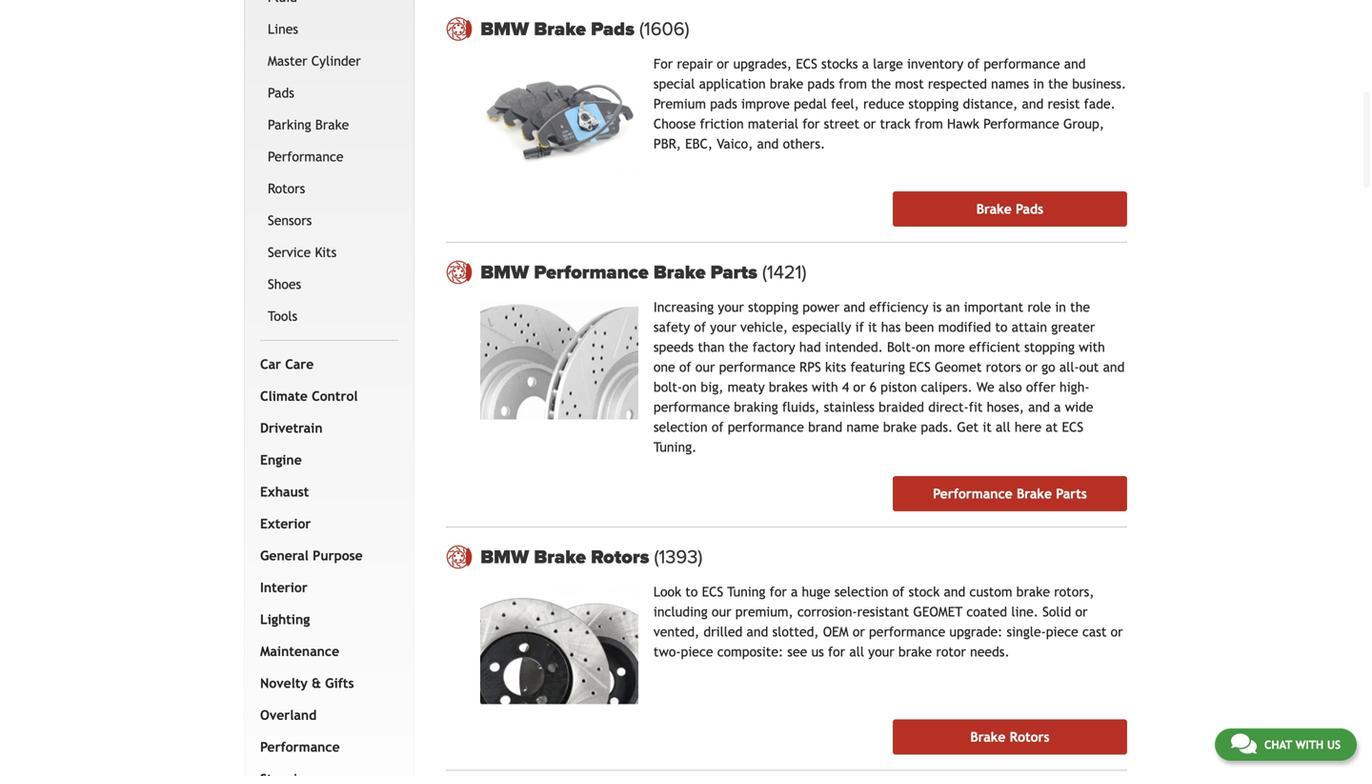 Task type: locate. For each thing, give the bounding box(es) containing it.
1 vertical spatial pads
[[710, 96, 737, 112]]

overland
[[260, 708, 317, 723]]

1 horizontal spatial for
[[802, 116, 820, 132]]

more
[[934, 340, 965, 355]]

1 horizontal spatial from
[[915, 116, 943, 132]]

pedal
[[794, 96, 827, 112]]

1 horizontal spatial parts
[[1056, 487, 1087, 502]]

0 horizontal spatial for
[[770, 585, 787, 600]]

brake pads thumbnail image image
[[480, 58, 638, 176]]

pads
[[591, 18, 634, 41], [268, 85, 294, 100], [1016, 202, 1043, 217]]

0 vertical spatial our
[[695, 360, 715, 375]]

service kits
[[268, 245, 337, 260]]

selection inside increasing your stopping power and efficiency is an important role in the safety of your vehicle, especially if it has been modified to attain greater speeds than the factory had intended. bolt-on more efficient stopping with one of our performance rps kits featuring ecs geomet rotors or go all-out and bolt-on big, meaty brakes with 4 or 6 piston calipers. we also offer high- performance braking fluids, stainless braided direct-fit hoses, and a wide selection of performance brand name brake pads. get it all here at ecs tuning.
[[654, 420, 708, 435]]

performance up names
[[984, 56, 1060, 72]]

it right 'if'
[[868, 320, 877, 335]]

rotors inside rotors link
[[268, 181, 305, 196]]

0 vertical spatial pads
[[591, 18, 634, 41]]

two-
[[654, 645, 681, 660]]

or right oem
[[853, 625, 865, 640]]

gifts
[[325, 676, 354, 691]]

one
[[654, 360, 675, 375]]

on down been
[[916, 340, 930, 355]]

1 horizontal spatial on
[[916, 340, 930, 355]]

efficient
[[969, 340, 1020, 355]]

for down pedal
[[802, 116, 820, 132]]

a inside for repair or upgrades, ecs stocks a large inventory of performance and special application brake pads from the most respected names in the business. premium pads improve pedal feel, reduce stopping distance, and resist fade. choose friction material for street or track from hawk performance group, pbr, ebc, vaico, and others.
[[862, 56, 869, 72]]

or down rotors,
[[1075, 605, 1088, 620]]

than
[[698, 340, 725, 355]]

for inside for repair or upgrades, ecs stocks a large inventory of performance and special application brake pads from the most respected names in the business. premium pads improve pedal feel, reduce stopping distance, and resist fade. choose friction material for street or track from hawk performance group, pbr, ebc, vaico, and others.
[[802, 116, 820, 132]]

piece
[[1046, 625, 1078, 640], [681, 645, 713, 660]]

performance down parking brake on the left top of page
[[268, 149, 344, 164]]

of up respected
[[967, 56, 980, 72]]

performance link
[[264, 141, 395, 173], [256, 732, 395, 763]]

bmw                                                                                    brake rotors link
[[480, 546, 1127, 569]]

in right names
[[1033, 76, 1044, 92]]

selection inside look to ecs tuning for a huge selection of stock and custom brake rotors, including our premium, corrosion-resistant geomet coated line. solid or vented, drilled and slotted, oem or performance upgrade: single-piece cast or two-piece composite: see us for all your brake rotor needs.
[[834, 585, 888, 600]]

pads up friction
[[710, 96, 737, 112]]

0 horizontal spatial a
[[791, 585, 798, 600]]

application
[[699, 76, 766, 92]]

also
[[999, 380, 1022, 395]]

parts down at
[[1056, 487, 1087, 502]]

selection up resistant
[[834, 585, 888, 600]]

or left go
[[1025, 360, 1038, 375]]

a left huge
[[791, 585, 798, 600]]

0 vertical spatial selection
[[654, 420, 708, 435]]

pads inside braking subcategories element
[[268, 85, 294, 100]]

ecs left tuning
[[702, 585, 723, 600]]

1 vertical spatial all
[[849, 645, 864, 660]]

the up the reduce
[[871, 76, 891, 92]]

parking
[[268, 117, 311, 132]]

exhaust
[[260, 484, 309, 500]]

from up feel,
[[839, 76, 867, 92]]

brakes
[[769, 380, 808, 395]]

2 horizontal spatial with
[[1295, 738, 1324, 752]]

2 horizontal spatial for
[[828, 645, 845, 660]]

selection
[[654, 420, 708, 435], [834, 585, 888, 600]]

0 vertical spatial bmw
[[480, 18, 529, 41]]

inventory
[[907, 56, 963, 72]]

performance up performance brake parts thumbnail image
[[534, 261, 649, 284]]

brake
[[534, 18, 586, 41], [315, 117, 349, 132], [976, 202, 1012, 217], [653, 261, 706, 284], [1017, 487, 1052, 502], [534, 546, 586, 569], [970, 730, 1006, 745]]

geomet
[[913, 605, 963, 620]]

pads.
[[921, 420, 953, 435]]

tools link
[[264, 300, 395, 332]]

at
[[1046, 420, 1058, 435]]

with inside chat with us link
[[1295, 738, 1324, 752]]

1 horizontal spatial to
[[995, 320, 1007, 335]]

parts up increasing
[[710, 261, 757, 284]]

0 vertical spatial rotors
[[268, 181, 305, 196]]

2 bmw from the top
[[480, 261, 529, 284]]

1 vertical spatial with
[[812, 380, 838, 395]]

1 vertical spatial your
[[710, 320, 736, 335]]

bmw for bmw                                                                                    performance brake parts
[[480, 261, 529, 284]]

performance down overland
[[260, 740, 340, 755]]

climate control
[[260, 389, 358, 404]]

or up application
[[717, 56, 729, 72]]

go
[[1042, 360, 1055, 375]]

of up resistant
[[892, 585, 905, 600]]

chat with us
[[1264, 738, 1341, 752]]

brake rotors thumbnail image image
[[480, 586, 638, 705]]

and
[[1064, 56, 1086, 72], [1022, 96, 1044, 112], [757, 136, 779, 152], [844, 300, 865, 315], [1103, 360, 1125, 375], [1028, 400, 1050, 415], [944, 585, 965, 600], [747, 625, 768, 640]]

ecs down bolt-
[[909, 360, 931, 375]]

care
[[285, 357, 314, 372]]

exterior
[[260, 516, 311, 531]]

for right "us"
[[828, 645, 845, 660]]

2 vertical spatial rotors
[[1010, 730, 1050, 745]]

1 horizontal spatial selection
[[834, 585, 888, 600]]

1 horizontal spatial stopping
[[908, 96, 959, 112]]

upgrade:
[[949, 625, 1003, 640]]

your up than
[[710, 320, 736, 335]]

with left 4
[[812, 380, 838, 395]]

0 vertical spatial in
[[1033, 76, 1044, 92]]

rotors
[[986, 360, 1021, 375]]

0 vertical spatial a
[[862, 56, 869, 72]]

shoes link
[[264, 269, 395, 300]]

rps
[[799, 360, 821, 375]]

0 horizontal spatial with
[[812, 380, 838, 395]]

our down than
[[695, 360, 715, 375]]

brake inside for repair or upgrades, ecs stocks a large inventory of performance and special application brake pads from the most respected names in the business. premium pads improve pedal feel, reduce stopping distance, and resist fade. choose friction material for street or track from hawk performance group, pbr, ebc, vaico, and others.
[[770, 76, 803, 92]]

2 horizontal spatial stopping
[[1024, 340, 1075, 355]]

for up premium,
[[770, 585, 787, 600]]

service kits link
[[264, 237, 395, 269]]

from right track
[[915, 116, 943, 132]]

factory
[[753, 340, 795, 355]]

0 horizontal spatial selection
[[654, 420, 708, 435]]

cast
[[1082, 625, 1107, 640]]

oem
[[823, 625, 849, 640]]

bmw                                                                                    brake rotors
[[480, 546, 654, 569]]

a up at
[[1054, 400, 1061, 415]]

0 horizontal spatial in
[[1033, 76, 1044, 92]]

cylinder
[[311, 53, 361, 68]]

2 vertical spatial for
[[828, 645, 845, 660]]

to up efficient
[[995, 320, 1007, 335]]

1 vertical spatial in
[[1055, 300, 1066, 315]]

2 vertical spatial a
[[791, 585, 798, 600]]

most
[[895, 76, 924, 92]]

1 bmw from the top
[[480, 18, 529, 41]]

1 horizontal spatial in
[[1055, 300, 1066, 315]]

to up including
[[685, 585, 698, 600]]

stopping up go
[[1024, 340, 1075, 355]]

stopping up vehicle,
[[748, 300, 799, 315]]

or right cast
[[1111, 625, 1123, 640]]

1 horizontal spatial pads
[[591, 18, 634, 41]]

stopping
[[908, 96, 959, 112], [748, 300, 799, 315], [1024, 340, 1075, 355]]

pads
[[807, 76, 835, 92], [710, 96, 737, 112]]

see
[[787, 645, 807, 660]]

direct-
[[928, 400, 969, 415]]

performance inside look to ecs tuning for a huge selection of stock and custom brake rotors, including our premium, corrosion-resistant geomet coated line. solid or vented, drilled and slotted, oem or performance upgrade: single-piece cast or two-piece composite: see us for all your brake rotor needs.
[[869, 625, 945, 640]]

brake up improve
[[770, 76, 803, 92]]

2 vertical spatial pads
[[1016, 202, 1043, 217]]

the up "greater"
[[1070, 300, 1090, 315]]

bmw
[[480, 18, 529, 41], [480, 261, 529, 284], [480, 546, 529, 569]]

1 vertical spatial on
[[682, 380, 697, 395]]

0 horizontal spatial on
[[682, 380, 697, 395]]

performance down braking
[[728, 420, 804, 435]]

look
[[654, 585, 681, 600]]

0 vertical spatial from
[[839, 76, 867, 92]]

general purpose
[[260, 548, 363, 563]]

ecs inside for repair or upgrades, ecs stocks a large inventory of performance and special application brake pads from the most respected names in the business. premium pads improve pedal feel, reduce stopping distance, and resist fade. choose friction material for street or track from hawk performance group, pbr, ebc, vaico, and others.
[[796, 56, 817, 72]]

brake down pads link
[[315, 117, 349, 132]]

it right get
[[983, 420, 992, 435]]

bmw for bmw                                                                                    brake rotors
[[480, 546, 529, 569]]

modified
[[938, 320, 991, 335]]

1 vertical spatial piece
[[681, 645, 713, 660]]

1 vertical spatial a
[[1054, 400, 1061, 415]]

2 horizontal spatial a
[[1054, 400, 1061, 415]]

vehicle,
[[740, 320, 788, 335]]

your up vehicle,
[[718, 300, 744, 315]]

it
[[868, 320, 877, 335], [983, 420, 992, 435]]

brake inside braking subcategories element
[[315, 117, 349, 132]]

2 horizontal spatial rotors
[[1010, 730, 1050, 745]]

our up the drilled
[[712, 605, 731, 620]]

braided
[[879, 400, 924, 415]]

all
[[996, 420, 1011, 435], [849, 645, 864, 660]]

0 horizontal spatial parts
[[710, 261, 757, 284]]

1 vertical spatial to
[[685, 585, 698, 600]]

0 horizontal spatial all
[[849, 645, 864, 660]]

increasing
[[654, 300, 714, 315]]

1 vertical spatial for
[[770, 585, 787, 600]]

0 vertical spatial with
[[1079, 340, 1105, 355]]

ecs left the stocks
[[796, 56, 817, 72]]

to
[[995, 320, 1007, 335], [685, 585, 698, 600]]

brake
[[770, 76, 803, 92], [883, 420, 917, 435], [1016, 585, 1050, 600], [898, 645, 932, 660]]

custom
[[969, 585, 1012, 600]]

performance down resistant
[[869, 625, 945, 640]]

performance
[[983, 116, 1059, 132], [268, 149, 344, 164], [534, 261, 649, 284], [933, 487, 1013, 502], [260, 740, 340, 755]]

0 horizontal spatial to
[[685, 585, 698, 600]]

0 vertical spatial on
[[916, 340, 930, 355]]

1 horizontal spatial piece
[[1046, 625, 1078, 640]]

on left 'big,'
[[682, 380, 697, 395]]

1 vertical spatial selection
[[834, 585, 888, 600]]

1 vertical spatial parts
[[1056, 487, 1087, 502]]

speeds
[[654, 340, 694, 355]]

chat
[[1264, 738, 1292, 752]]

large
[[873, 56, 903, 72]]

0 vertical spatial to
[[995, 320, 1007, 335]]

of down 'big,'
[[712, 420, 724, 435]]

2 vertical spatial stopping
[[1024, 340, 1075, 355]]

with left the us
[[1295, 738, 1324, 752]]

the
[[871, 76, 891, 92], [1048, 76, 1068, 92], [1070, 300, 1090, 315], [729, 340, 748, 355]]

car care
[[260, 357, 314, 372]]

a inside increasing your stopping power and efficiency is an important role in the safety of your vehicle, especially if it has been modified to attain greater speeds than the factory had intended. bolt-on more efficient stopping with one of our performance rps kits featuring ecs geomet rotors or go all-out and bolt-on big, meaty brakes with 4 or 6 piston calipers. we also offer high- performance braking fluids, stainless braided direct-fit hoses, and a wide selection of performance brand name brake pads. get it all here at ecs tuning.
[[1054, 400, 1061, 415]]

0 vertical spatial parts
[[710, 261, 757, 284]]

stopping down respected
[[908, 96, 959, 112]]

pads up pedal
[[807, 76, 835, 92]]

upgrades,
[[733, 56, 792, 72]]

a left large
[[862, 56, 869, 72]]

0 horizontal spatial pads
[[268, 85, 294, 100]]

piece down 'solid'
[[1046, 625, 1078, 640]]

0 horizontal spatial rotors
[[268, 181, 305, 196]]

brake up increasing
[[653, 261, 706, 284]]

0 vertical spatial all
[[996, 420, 1011, 435]]

0 vertical spatial stopping
[[908, 96, 959, 112]]

performance link down parking brake on the left top of page
[[264, 141, 395, 173]]

brake rotors link
[[893, 720, 1127, 755]]

comments image
[[1231, 733, 1257, 756]]

2 vertical spatial with
[[1295, 738, 1324, 752]]

all right "us"
[[849, 645, 864, 660]]

performance link down overland
[[256, 732, 395, 763]]

your down resistant
[[868, 645, 894, 660]]

1 vertical spatial pads
[[268, 85, 294, 100]]

hoses,
[[987, 400, 1024, 415]]

in right role
[[1055, 300, 1066, 315]]

0 horizontal spatial stopping
[[748, 300, 799, 315]]

interior link
[[256, 572, 395, 604]]

performance down distance,
[[983, 116, 1059, 132]]

coated
[[966, 605, 1007, 620]]

1 horizontal spatial rotors
[[591, 546, 649, 569]]

1 horizontal spatial it
[[983, 420, 992, 435]]

brake down "braided"
[[883, 420, 917, 435]]

1 vertical spatial bmw
[[480, 261, 529, 284]]

0 vertical spatial for
[[802, 116, 820, 132]]

2 vertical spatial your
[[868, 645, 894, 660]]

had
[[799, 340, 821, 355]]

huge
[[802, 585, 830, 600]]

1 vertical spatial our
[[712, 605, 731, 620]]

selection up tuning.
[[654, 420, 708, 435]]

a
[[862, 56, 869, 72], [1054, 400, 1061, 415], [791, 585, 798, 600]]

and up geomet
[[944, 585, 965, 600]]

and right 'out' at the right top of the page
[[1103, 360, 1125, 375]]

bolt-
[[654, 380, 682, 395]]

1 horizontal spatial all
[[996, 420, 1011, 435]]

on
[[916, 340, 930, 355], [682, 380, 697, 395]]

wide
[[1065, 400, 1093, 415]]

with up 'out' at the right top of the page
[[1079, 340, 1105, 355]]

an
[[946, 300, 960, 315]]

0 vertical spatial pads
[[807, 76, 835, 92]]

3 bmw from the top
[[480, 546, 529, 569]]

0 vertical spatial it
[[868, 320, 877, 335]]

all down the "hoses,"
[[996, 420, 1011, 435]]

stocks
[[821, 56, 858, 72]]

2 vertical spatial bmw
[[480, 546, 529, 569]]

piece down vented,
[[681, 645, 713, 660]]

1 horizontal spatial a
[[862, 56, 869, 72]]

with
[[1079, 340, 1105, 355], [812, 380, 838, 395], [1295, 738, 1324, 752]]

name
[[846, 420, 879, 435]]



Task type: vqa. For each thing, say whether or not it's contained in the screenshot.
E8X
no



Task type: describe. For each thing, give the bounding box(es) containing it.
line.
[[1011, 605, 1038, 620]]

of up than
[[694, 320, 706, 335]]

brake rotors
[[970, 730, 1050, 745]]

has
[[881, 320, 901, 335]]

1 vertical spatial from
[[915, 116, 943, 132]]

in inside for repair or upgrades, ecs stocks a large inventory of performance and special application brake pads from the most respected names in the business. premium pads improve pedal feel, reduce stopping distance, and resist fade. choose friction material for street or track from hawk performance group, pbr, ebc, vaico, and others.
[[1033, 76, 1044, 92]]

fluids,
[[782, 400, 820, 415]]

get
[[957, 420, 979, 435]]

stock
[[909, 585, 940, 600]]

novelty
[[260, 676, 308, 691]]

of inside look to ecs tuning for a huge selection of stock and custom brake rotors, including our premium, corrosion-resistant geomet coated line. solid or vented, drilled and slotted, oem or performance upgrade: single-piece cast or two-piece composite: see us for all your brake rotor needs.
[[892, 585, 905, 600]]

rotors,
[[1054, 585, 1094, 600]]

geomet
[[935, 360, 982, 375]]

featuring
[[850, 360, 905, 375]]

to inside increasing your stopping power and efficiency is an important role in the safety of your vehicle, especially if it has been modified to attain greater speeds than the factory had intended. bolt-on more efficient stopping with one of our performance rps kits featuring ecs geomet rotors or go all-out and bolt-on big, meaty brakes with 4 or 6 piston calipers. we also offer high- performance braking fluids, stainless braided direct-fit hoses, and a wide selection of performance brand name brake pads. get it all here at ecs tuning.
[[995, 320, 1007, 335]]

stopping inside for repair or upgrades, ecs stocks a large inventory of performance and special application brake pads from the most respected names in the business. premium pads improve pedal feel, reduce stopping distance, and resist fade. choose friction material for street or track from hawk performance group, pbr, ebc, vaico, and others.
[[908, 96, 959, 112]]

bmw                                                                                    brake pads
[[480, 18, 639, 41]]

1 vertical spatial performance link
[[256, 732, 395, 763]]

feel,
[[831, 96, 859, 112]]

for repair or upgrades, ecs stocks a large inventory of performance and special application brake pads from the most respected names in the business. premium pads improve pedal feel, reduce stopping distance, and resist fade. choose friction material for street or track from hawk performance group, pbr, ebc, vaico, and others.
[[654, 56, 1126, 152]]

brake left rotor
[[898, 645, 932, 660]]

bmw                                                                                    brake pads link
[[480, 18, 1127, 41]]

general purpose link
[[256, 540, 395, 572]]

and up 'if'
[[844, 300, 865, 315]]

is
[[932, 300, 942, 315]]

reduce
[[863, 96, 904, 112]]

all-
[[1059, 360, 1079, 375]]

intended.
[[825, 340, 883, 355]]

corrosion-
[[797, 605, 857, 620]]

1 vertical spatial rotors
[[591, 546, 649, 569]]

brake down the needs.
[[970, 730, 1006, 745]]

lines
[[268, 21, 298, 37]]

look to ecs tuning for a huge selection of stock and custom brake rotors, including our premium, corrosion-resistant geomet coated line. solid or vented, drilled and slotted, oem or performance upgrade: single-piece cast or two-piece composite: see us for all your brake rotor needs.
[[654, 585, 1123, 660]]

all inside look to ecs tuning for a huge selection of stock and custom brake rotors, including our premium, corrosion-resistant geomet coated line. solid or vented, drilled and slotted, oem or performance upgrade: single-piece cast or two-piece composite: see us for all your brake rotor needs.
[[849, 645, 864, 660]]

needs.
[[970, 645, 1010, 660]]

our inside increasing your stopping power and efficiency is an important role in the safety of your vehicle, especially if it has been modified to attain greater speeds than the factory had intended. bolt-on more efficient stopping with one of our performance rps kits featuring ecs geomet rotors or go all-out and bolt-on big, meaty brakes with 4 or 6 piston calipers. we also offer high- performance braking fluids, stainless braided direct-fit hoses, and a wide selection of performance brand name brake pads. get it all here at ecs tuning.
[[695, 360, 715, 375]]

maintenance link
[[256, 636, 395, 668]]

brake up line.
[[1016, 585, 1050, 600]]

fade.
[[1084, 96, 1116, 112]]

climate
[[260, 389, 308, 404]]

performance brake parts thumbnail image image
[[480, 301, 638, 420]]

attain
[[1011, 320, 1047, 335]]

big,
[[701, 380, 724, 395]]

0 horizontal spatial from
[[839, 76, 867, 92]]

parking brake link
[[264, 109, 395, 141]]

engine link
[[256, 444, 395, 476]]

and up business.
[[1064, 56, 1086, 72]]

kits
[[825, 360, 846, 375]]

performance inside braking subcategories element
[[268, 149, 344, 164]]

the up resist
[[1048, 76, 1068, 92]]

of inside for repair or upgrades, ecs stocks a large inventory of performance and special application brake pads from the most respected names in the business. premium pads improve pedal feel, reduce stopping distance, and resist fade. choose friction material for street or track from hawk performance group, pbr, ebc, vaico, and others.
[[967, 56, 980, 72]]

bmw                                                                                    performance brake parts link
[[480, 261, 1127, 284]]

hawk
[[947, 116, 979, 132]]

here
[[1015, 420, 1042, 435]]

braking
[[734, 400, 778, 415]]

all inside increasing your stopping power and efficiency is an important role in the safety of your vehicle, especially if it has been modified to attain greater speeds than the factory had intended. bolt-on more efficient stopping with one of our performance rps kits featuring ecs geomet rotors or go all-out and bolt-on big, meaty brakes with 4 or 6 piston calipers. we also offer high- performance braking fluids, stainless braided direct-fit hoses, and a wide selection of performance brand name brake pads. get it all here at ecs tuning.
[[996, 420, 1011, 435]]

respected
[[928, 76, 987, 92]]

brand
[[808, 420, 842, 435]]

overland link
[[256, 700, 395, 732]]

resistant
[[857, 605, 909, 620]]

master cylinder
[[268, 53, 361, 68]]

lines link
[[264, 13, 395, 45]]

premium
[[654, 96, 706, 112]]

power
[[803, 300, 840, 315]]

vaico,
[[717, 136, 753, 152]]

engine
[[260, 452, 302, 468]]

and down material
[[757, 136, 779, 152]]

1 vertical spatial stopping
[[748, 300, 799, 315]]

increasing your stopping power and efficiency is an important role in the safety of your vehicle, especially if it has been modified to attain greater speeds than the factory had intended. bolt-on more efficient stopping with one of our performance rps kits featuring ecs geomet rotors or go all-out and bolt-on big, meaty brakes with 4 or 6 piston calipers. we also offer high- performance braking fluids, stainless braided direct-fit hoses, and a wide selection of performance brand name brake pads. get it all here at ecs tuning.
[[654, 300, 1125, 455]]

greater
[[1051, 320, 1095, 335]]

resist
[[1048, 96, 1080, 112]]

a inside look to ecs tuning for a huge selection of stock and custom brake rotors, including our premium, corrosion-resistant geomet coated line. solid or vented, drilled and slotted, oem or performance upgrade: single-piece cast or two-piece composite: see us for all your brake rotor needs.
[[791, 585, 798, 600]]

tools
[[268, 309, 297, 324]]

1 horizontal spatial pads
[[807, 76, 835, 92]]

brake inside increasing your stopping power and efficiency is an important role in the safety of your vehicle, especially if it has been modified to attain greater speeds than the factory had intended. bolt-on more efficient stopping with one of our performance rps kits featuring ecs geomet rotors or go all-out and bolt-on big, meaty brakes with 4 or 6 piston calipers. we also offer high- performance braking fluids, stainless braided direct-fit hoses, and a wide selection of performance brand name brake pads. get it all here at ecs tuning.
[[883, 420, 917, 435]]

bmw for bmw                                                                                    brake pads
[[480, 18, 529, 41]]

ecs right at
[[1062, 420, 1083, 435]]

offer
[[1026, 380, 1056, 395]]

&
[[312, 676, 321, 691]]

2 horizontal spatial pads
[[1016, 202, 1043, 217]]

and down premium,
[[747, 625, 768, 640]]

1 vertical spatial it
[[983, 420, 992, 435]]

and down names
[[1022, 96, 1044, 112]]

performance inside for repair or upgrades, ecs stocks a large inventory of performance and special application brake pads from the most respected names in the business. premium pads improve pedal feel, reduce stopping distance, and resist fade. choose friction material for street or track from hawk performance group, pbr, ebc, vaico, and others.
[[984, 56, 1060, 72]]

general
[[260, 548, 309, 563]]

solid
[[1042, 605, 1071, 620]]

0 horizontal spatial piece
[[681, 645, 713, 660]]

purpose
[[313, 548, 363, 563]]

novelty & gifts
[[260, 676, 354, 691]]

exhaust link
[[256, 476, 395, 508]]

material
[[748, 116, 798, 132]]

rotors inside brake rotors link
[[1010, 730, 1050, 745]]

choose
[[654, 116, 696, 132]]

climate control link
[[256, 380, 395, 412]]

rotor
[[936, 645, 966, 660]]

kits
[[315, 245, 337, 260]]

for
[[654, 56, 673, 72]]

brake up brake rotors thumbnail image
[[534, 546, 586, 569]]

0 horizontal spatial it
[[868, 320, 877, 335]]

tuning.
[[654, 440, 697, 455]]

or down the reduce
[[863, 116, 876, 132]]

parking brake
[[268, 117, 349, 132]]

0 horizontal spatial pads
[[710, 96, 737, 112]]

fit
[[969, 400, 983, 415]]

maintenance
[[260, 644, 339, 659]]

of right one
[[679, 360, 691, 375]]

if
[[855, 320, 864, 335]]

performance up meaty
[[719, 360, 795, 375]]

1 horizontal spatial with
[[1079, 340, 1105, 355]]

important
[[964, 300, 1023, 315]]

brake down hawk
[[976, 202, 1012, 217]]

performance inside for repair or upgrades, ecs stocks a large inventory of performance and special application brake pads from the most respected names in the business. premium pads improve pedal feel, reduce stopping distance, and resist fade. choose friction material for street or track from hawk performance group, pbr, ebc, vaico, and others.
[[983, 116, 1059, 132]]

our inside look to ecs tuning for a huge selection of stock and custom brake rotors, including our premium, corrosion-resistant geomet coated line. solid or vented, drilled and slotted, oem or performance upgrade: single-piece cast or two-piece composite: see us for all your brake rotor needs.
[[712, 605, 731, 620]]

novelty & gifts link
[[256, 668, 395, 700]]

or right 4
[[853, 380, 866, 395]]

brake up 'brake pads thumbnail image'
[[534, 18, 586, 41]]

performance down 'big,'
[[654, 400, 730, 415]]

brake pads
[[976, 202, 1043, 217]]

the right than
[[729, 340, 748, 355]]

4
[[842, 380, 849, 395]]

to inside look to ecs tuning for a huge selection of stock and custom brake rotors, including our premium, corrosion-resistant geomet coated line. solid or vented, drilled and slotted, oem or performance upgrade: single-piece cast or two-piece composite: see us for all your brake rotor needs.
[[685, 585, 698, 600]]

bmw                                                                                    performance brake parts
[[480, 261, 762, 284]]

names
[[991, 76, 1029, 92]]

brake down here
[[1017, 487, 1052, 502]]

your inside look to ecs tuning for a huge selection of stock and custom brake rotors, including our premium, corrosion-resistant geomet coated line. solid or vented, drilled and slotted, oem or performance upgrade: single-piece cast or two-piece composite: see us for all your brake rotor needs.
[[868, 645, 894, 660]]

ecs inside look to ecs tuning for a huge selection of stock and custom brake rotors, including our premium, corrosion-resistant geomet coated line. solid or vented, drilled and slotted, oem or performance upgrade: single-piece cast or two-piece composite: see us for all your brake rotor needs.
[[702, 585, 723, 600]]

braking subcategories element
[[260, 0, 398, 341]]

performance down get
[[933, 487, 1013, 502]]

ebc,
[[685, 136, 713, 152]]

distance,
[[963, 96, 1018, 112]]

and down offer
[[1028, 400, 1050, 415]]

calipers.
[[921, 380, 972, 395]]

friction
[[700, 116, 744, 132]]

role
[[1027, 300, 1051, 315]]

stainless
[[824, 400, 875, 415]]

0 vertical spatial your
[[718, 300, 744, 315]]

in inside increasing your stopping power and efficiency is an important role in the safety of your vehicle, especially if it has been modified to attain greater speeds than the factory had intended. bolt-on more efficient stopping with one of our performance rps kits featuring ecs geomet rotors or go all-out and bolt-on big, meaty brakes with 4 or 6 piston calipers. we also offer high- performance braking fluids, stainless braided direct-fit hoses, and a wide selection of performance brand name brake pads. get it all here at ecs tuning.
[[1055, 300, 1066, 315]]

we
[[976, 380, 995, 395]]

0 vertical spatial piece
[[1046, 625, 1078, 640]]

0 vertical spatial performance link
[[264, 141, 395, 173]]

parts inside performance brake parts link
[[1056, 487, 1087, 502]]



